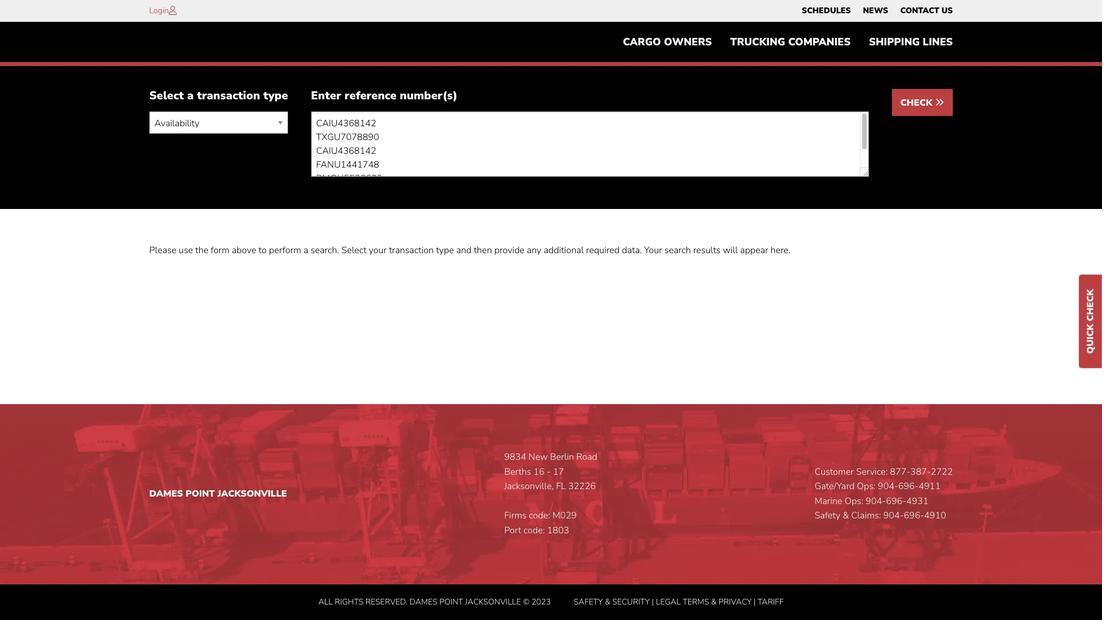 Task type: describe. For each thing, give the bounding box(es) containing it.
login link
[[149, 5, 169, 16]]

17
[[553, 466, 564, 478]]

above
[[232, 244, 256, 257]]

search
[[665, 244, 691, 257]]

check button
[[892, 89, 954, 116]]

cargo owners
[[623, 35, 712, 49]]

9834 new berlin road berths 16 - 17 jacksonville, fl 32226
[[505, 451, 598, 493]]

customer service: 877-387-2722 gate/yard ops: 904-696-4911 marine ops: 904-696-4931 safety & claims: 904-696-4910
[[815, 466, 954, 522]]

legal terms & privacy link
[[656, 597, 752, 608]]

1 horizontal spatial jacksonville
[[465, 597, 521, 608]]

enter reference number(s)
[[311, 88, 458, 104]]

quick check link
[[1080, 275, 1103, 368]]

check inside quick check link
[[1085, 289, 1098, 321]]

4931
[[907, 495, 929, 508]]

firms code:  m029 port code:  1803
[[505, 510, 577, 537]]

4910
[[925, 510, 947, 522]]

0 horizontal spatial jacksonville
[[218, 488, 287, 500]]

your
[[369, 244, 387, 257]]

1 vertical spatial 696-
[[887, 495, 907, 508]]

privacy
[[719, 597, 752, 608]]

all
[[319, 597, 333, 608]]

rights
[[335, 597, 364, 608]]

schedules link
[[802, 3, 852, 19]]

port
[[505, 524, 522, 537]]

4911
[[919, 480, 941, 493]]

1803
[[548, 524, 570, 537]]

1 horizontal spatial transaction
[[389, 244, 434, 257]]

1 horizontal spatial type
[[436, 244, 454, 257]]

news
[[864, 5, 889, 16]]

shipping lines link
[[860, 30, 963, 54]]

enter
[[311, 88, 341, 104]]

to
[[259, 244, 267, 257]]

safety inside customer service: 877-387-2722 gate/yard ops: 904-696-4911 marine ops: 904-696-4931 safety & claims: 904-696-4910
[[815, 510, 841, 522]]

shipping
[[870, 35, 920, 49]]

firms
[[505, 510, 527, 522]]

9834
[[505, 451, 527, 464]]

data.
[[622, 244, 642, 257]]

trucking companies
[[731, 35, 851, 49]]

number(s)
[[400, 88, 458, 104]]

select a transaction type
[[149, 88, 288, 104]]

2 | from the left
[[754, 597, 756, 608]]

-
[[547, 466, 551, 478]]

trucking companies link
[[722, 30, 860, 54]]

1 vertical spatial code:
[[524, 524, 545, 537]]

menu bar containing schedules
[[796, 3, 960, 19]]

berths
[[505, 466, 532, 478]]

m029
[[553, 510, 577, 522]]

trucking
[[731, 35, 786, 49]]

0 horizontal spatial select
[[149, 88, 184, 104]]

1 | from the left
[[652, 597, 654, 608]]

customer
[[815, 466, 854, 478]]

shipping lines
[[870, 35, 954, 49]]

32226
[[569, 480, 596, 493]]

2023
[[532, 597, 551, 608]]

reference
[[345, 88, 397, 104]]

quick
[[1085, 324, 1098, 354]]

provide
[[495, 244, 525, 257]]

contact us link
[[901, 3, 954, 19]]

then
[[474, 244, 492, 257]]

check inside check button
[[901, 97, 936, 109]]

appear
[[741, 244, 769, 257]]

road
[[577, 451, 598, 464]]

us
[[942, 5, 954, 16]]

©
[[523, 597, 530, 608]]

menu bar containing cargo owners
[[614, 30, 963, 54]]

1 vertical spatial safety
[[574, 597, 603, 608]]

tariff link
[[758, 597, 784, 608]]

perform
[[269, 244, 301, 257]]

0 vertical spatial 904-
[[878, 480, 899, 493]]

fl
[[556, 480, 566, 493]]

16
[[534, 466, 545, 478]]

0 horizontal spatial type
[[264, 88, 288, 104]]



Task type: locate. For each thing, give the bounding box(es) containing it.
904- up claims: at the bottom right of page
[[866, 495, 887, 508]]

1 vertical spatial dames
[[410, 597, 438, 608]]

code:
[[529, 510, 551, 522], [524, 524, 545, 537]]

1 horizontal spatial point
[[440, 597, 463, 608]]

owners
[[664, 35, 712, 49]]

new
[[529, 451, 548, 464]]

0 horizontal spatial safety
[[574, 597, 603, 608]]

results
[[694, 244, 721, 257]]

1 horizontal spatial &
[[712, 597, 717, 608]]

1 vertical spatial a
[[304, 244, 308, 257]]

service:
[[857, 466, 888, 478]]

check
[[901, 97, 936, 109], [1085, 289, 1098, 321]]

0 vertical spatial jacksonville
[[218, 488, 287, 500]]

type left enter
[[264, 88, 288, 104]]

and
[[457, 244, 472, 257]]

1 horizontal spatial |
[[754, 597, 756, 608]]

696-
[[899, 480, 919, 493], [887, 495, 907, 508], [904, 510, 925, 522]]

claims:
[[852, 510, 882, 522]]

0 vertical spatial a
[[187, 88, 194, 104]]

1 vertical spatial menu bar
[[614, 30, 963, 54]]

tariff
[[758, 597, 784, 608]]

use
[[179, 244, 193, 257]]

0 vertical spatial point
[[186, 488, 215, 500]]

reserved.
[[366, 597, 408, 608]]

1 vertical spatial ops:
[[845, 495, 864, 508]]

gate/yard
[[815, 480, 855, 493]]

Enter reference number(s) text field
[[311, 112, 869, 177]]

0 vertical spatial safety
[[815, 510, 841, 522]]

1 horizontal spatial a
[[304, 244, 308, 257]]

type left and
[[436, 244, 454, 257]]

footer
[[0, 404, 1103, 620]]

safety left security
[[574, 597, 603, 608]]

1 horizontal spatial check
[[1085, 289, 1098, 321]]

menu bar
[[796, 3, 960, 19], [614, 30, 963, 54]]

0 vertical spatial 696-
[[899, 480, 919, 493]]

0 horizontal spatial transaction
[[197, 88, 260, 104]]

news link
[[864, 3, 889, 19]]

security
[[613, 597, 650, 608]]

your
[[645, 244, 663, 257]]

387-
[[911, 466, 931, 478]]

ops: down service:
[[857, 480, 876, 493]]

safety & security link
[[574, 597, 650, 608]]

code: up 1803
[[529, 510, 551, 522]]

contact us
[[901, 5, 954, 16]]

1 vertical spatial point
[[440, 597, 463, 608]]

2 vertical spatial 904-
[[884, 510, 904, 522]]

ops:
[[857, 480, 876, 493], [845, 495, 864, 508]]

0 vertical spatial ops:
[[857, 480, 876, 493]]

here.
[[771, 244, 791, 257]]

| left the legal
[[652, 597, 654, 608]]

1 vertical spatial check
[[1085, 289, 1098, 321]]

0 vertical spatial select
[[149, 88, 184, 104]]

please
[[149, 244, 177, 257]]

1 vertical spatial jacksonville
[[465, 597, 521, 608]]

terms
[[683, 597, 710, 608]]

1 horizontal spatial dames
[[410, 597, 438, 608]]

will
[[723, 244, 738, 257]]

a
[[187, 88, 194, 104], [304, 244, 308, 257]]

form
[[211, 244, 230, 257]]

type
[[264, 88, 288, 104], [436, 244, 454, 257]]

legal
[[656, 597, 681, 608]]

0 vertical spatial type
[[264, 88, 288, 104]]

0 vertical spatial transaction
[[197, 88, 260, 104]]

ops: up claims: at the bottom right of page
[[845, 495, 864, 508]]

select
[[149, 88, 184, 104], [342, 244, 367, 257]]

|
[[652, 597, 654, 608], [754, 597, 756, 608]]

0 vertical spatial dames
[[149, 488, 183, 500]]

angle double right image
[[936, 98, 945, 107]]

904- down 877-
[[878, 480, 899, 493]]

jacksonville,
[[505, 480, 554, 493]]

0 horizontal spatial dames
[[149, 488, 183, 500]]

| left tariff link
[[754, 597, 756, 608]]

menu bar up shipping
[[796, 3, 960, 19]]

0 horizontal spatial check
[[901, 97, 936, 109]]

code: right port
[[524, 524, 545, 537]]

0 vertical spatial check
[[901, 97, 936, 109]]

& inside customer service: 877-387-2722 gate/yard ops: 904-696-4911 marine ops: 904-696-4931 safety & claims: 904-696-4910
[[843, 510, 850, 522]]

1 vertical spatial 904-
[[866, 495, 887, 508]]

2722
[[931, 466, 954, 478]]

search.
[[311, 244, 339, 257]]

& left claims: at the bottom right of page
[[843, 510, 850, 522]]

any
[[527, 244, 542, 257]]

cargo
[[623, 35, 662, 49]]

point
[[186, 488, 215, 500], [440, 597, 463, 608]]

user image
[[169, 6, 177, 15]]

0 horizontal spatial point
[[186, 488, 215, 500]]

1 horizontal spatial select
[[342, 244, 367, 257]]

&
[[843, 510, 850, 522], [605, 597, 611, 608], [712, 597, 717, 608]]

cargo owners link
[[614, 30, 722, 54]]

menu bar down schedules link
[[614, 30, 963, 54]]

safety & security | legal terms & privacy | tariff
[[574, 597, 784, 608]]

required
[[587, 244, 620, 257]]

marine
[[815, 495, 843, 508]]

1 vertical spatial select
[[342, 244, 367, 257]]

all rights reserved. dames point jacksonville © 2023
[[319, 597, 551, 608]]

1 horizontal spatial safety
[[815, 510, 841, 522]]

lines
[[923, 35, 954, 49]]

1 vertical spatial type
[[436, 244, 454, 257]]

the
[[195, 244, 209, 257]]

904- right claims: at the bottom right of page
[[884, 510, 904, 522]]

0 horizontal spatial a
[[187, 88, 194, 104]]

2 horizontal spatial &
[[843, 510, 850, 522]]

please use the form above to perform a search. select your transaction type and then provide any additional required data. your search results will appear here.
[[149, 244, 791, 257]]

1 vertical spatial transaction
[[389, 244, 434, 257]]

login
[[149, 5, 169, 16]]

safety
[[815, 510, 841, 522], [574, 597, 603, 608]]

& left security
[[605, 597, 611, 608]]

berlin
[[550, 451, 574, 464]]

schedules
[[802, 5, 852, 16]]

footer containing 9834 new berlin road
[[0, 404, 1103, 620]]

additional
[[544, 244, 584, 257]]

877-
[[891, 466, 911, 478]]

0 vertical spatial code:
[[529, 510, 551, 522]]

& right the terms
[[712, 597, 717, 608]]

dames point jacksonville
[[149, 488, 287, 500]]

contact
[[901, 5, 940, 16]]

safety down "marine"
[[815, 510, 841, 522]]

quick check
[[1085, 289, 1098, 354]]

2 vertical spatial 696-
[[904, 510, 925, 522]]

0 horizontal spatial |
[[652, 597, 654, 608]]

jacksonville
[[218, 488, 287, 500], [465, 597, 521, 608]]

0 vertical spatial menu bar
[[796, 3, 960, 19]]

0 horizontal spatial &
[[605, 597, 611, 608]]

companies
[[789, 35, 851, 49]]



Task type: vqa. For each thing, say whether or not it's contained in the screenshot.
the topmost "NEEDS"
no



